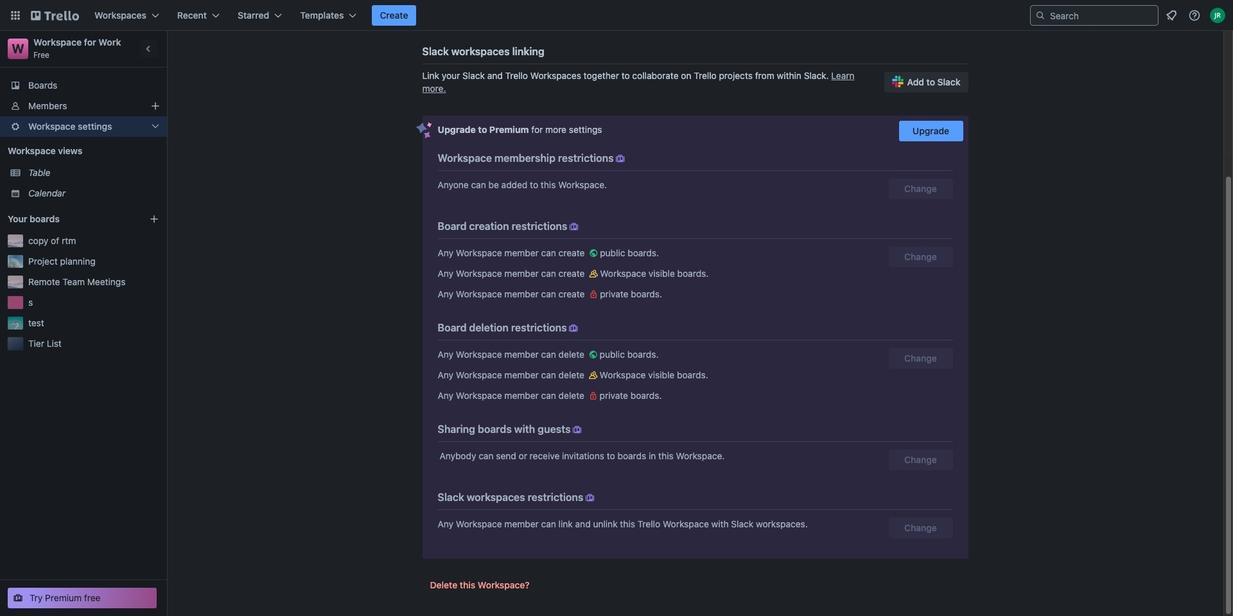Task type: locate. For each thing, give the bounding box(es) containing it.
your boards with 6 items element
[[8, 211, 130, 227]]

0 notifications image
[[1164, 8, 1179, 23]]

sm image
[[587, 267, 600, 280], [567, 322, 580, 335], [587, 369, 600, 382], [587, 389, 600, 402], [571, 423, 584, 436]]

sparkle image
[[416, 122, 432, 139]]

sm image
[[614, 152, 627, 165], [567, 220, 580, 233], [587, 247, 600, 260], [587, 288, 600, 301], [587, 348, 600, 361], [583, 491, 596, 504]]

add board image
[[149, 214, 159, 224]]

open information menu image
[[1188, 9, 1201, 22]]



Task type: vqa. For each thing, say whether or not it's contained in the screenshot.
Ruby Anderson (rubyanderson7) 'icon'
no



Task type: describe. For each thing, give the bounding box(es) containing it.
Search field
[[1046, 6, 1158, 24]]

workspace navigation collapse icon image
[[140, 40, 158, 58]]

primary element
[[0, 0, 1233, 31]]

back to home image
[[31, 5, 79, 26]]

jacob rogers (jacobrogers65) image
[[1210, 8, 1226, 23]]

search image
[[1035, 10, 1046, 21]]



